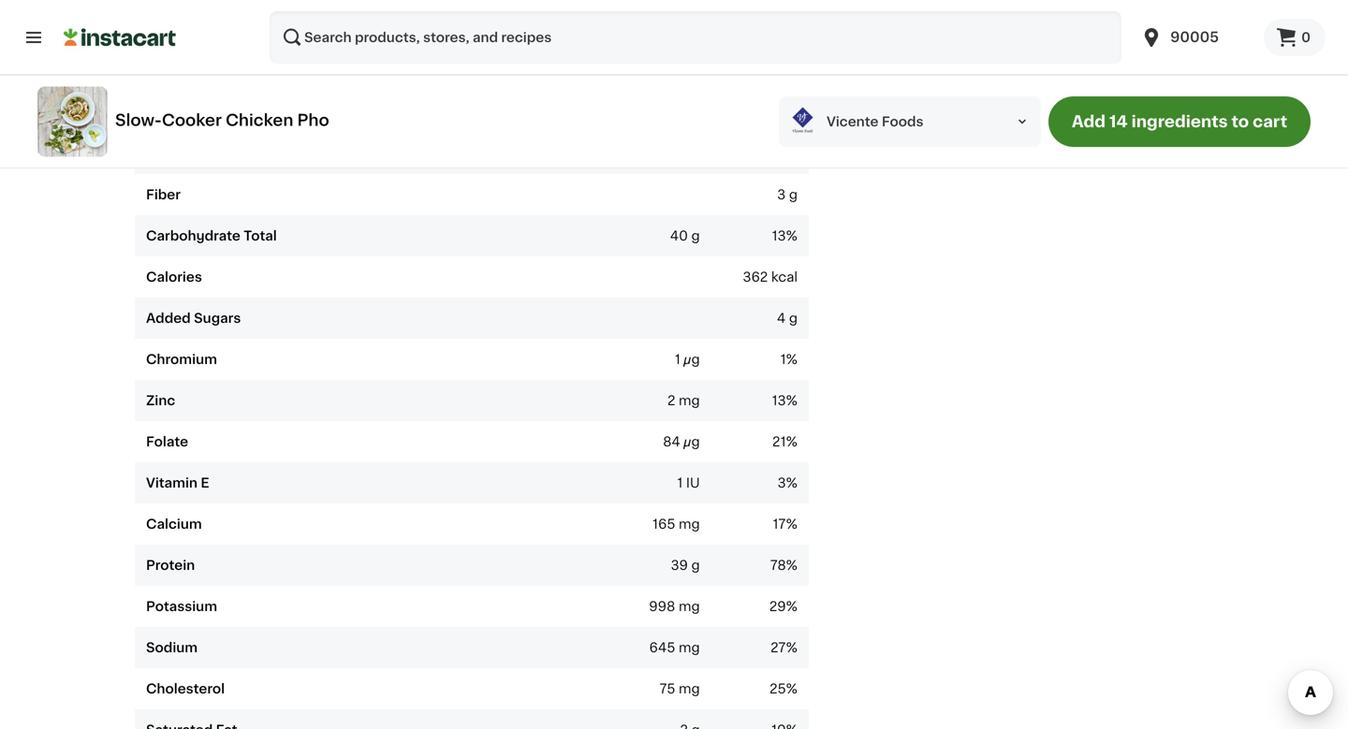 Task type: vqa. For each thing, say whether or not it's contained in the screenshot.
3rd mg from the bottom
yes



Task type: locate. For each thing, give the bounding box(es) containing it.
2 vitamin from the top
[[146, 477, 198, 490]]

1
[[780, 106, 786, 119], [675, 353, 680, 366], [781, 353, 786, 366], [677, 477, 683, 490]]

645 mg
[[649, 641, 700, 655]]

1 left vicente foods icon
[[780, 106, 786, 119]]

1 µg from the top
[[684, 353, 700, 366]]

g for 2 g
[[789, 147, 798, 160]]

mg right 998 on the bottom of the page
[[679, 600, 700, 613]]

2 for 2 mg
[[667, 394, 675, 407]]

2 up 3 g
[[778, 147, 786, 160]]

0 horizontal spatial total
[[146, 65, 179, 78]]

1 %
[[781, 353, 798, 366]]

75
[[660, 683, 675, 696]]

mg right 165
[[679, 518, 700, 531]]

vicente foods
[[827, 115, 924, 128]]

µg for 84 µg
[[684, 435, 700, 449]]

mg down 1 µg
[[679, 394, 700, 407]]

calories
[[146, 271, 202, 284]]

% up 3 %
[[786, 435, 798, 449]]

potassium
[[146, 600, 217, 613]]

90005 button
[[1129, 11, 1264, 64], [1140, 11, 1253, 64]]

% down 17 %
[[786, 559, 798, 572]]

3 %
[[778, 477, 798, 490]]

sugars
[[182, 65, 230, 78], [194, 312, 241, 325]]

g right 4
[[789, 312, 798, 325]]

1 left 'iu'
[[677, 477, 683, 490]]

1 vertical spatial µg
[[684, 435, 700, 449]]

1 vertical spatial vitamin
[[146, 477, 198, 490]]

2 µg from the top
[[684, 435, 700, 449]]

1 vertical spatial 3
[[778, 477, 786, 490]]

1 mg from the top
[[679, 394, 700, 407]]

% for 39 g
[[786, 559, 798, 572]]

6 % from the top
[[786, 518, 798, 531]]

3 % from the top
[[786, 394, 798, 407]]

3 down 2 g at the right top of the page
[[777, 188, 786, 201]]

1 13 from the top
[[772, 230, 786, 243]]

vitamin e
[[146, 477, 209, 490]]

75 mg
[[660, 683, 700, 696]]

vitamin for vitamin b3
[[146, 24, 198, 37]]

645
[[649, 641, 675, 655]]

total up the 'omega-' at the top of page
[[146, 65, 179, 78]]

2 g
[[778, 147, 798, 160]]

1 vertical spatial 2
[[667, 394, 675, 407]]

78
[[770, 559, 786, 572]]

None search field
[[270, 11, 1122, 64]]

0 vertical spatial 13 %
[[772, 230, 798, 243]]

2
[[778, 147, 786, 160], [667, 394, 675, 407]]

g for 7 g
[[789, 65, 798, 78]]

vicente foods image
[[786, 105, 819, 138]]

29
[[769, 600, 786, 613]]

g down vicente foods icon
[[789, 147, 798, 160]]

% up 17 %
[[786, 477, 798, 490]]

4 mg from the top
[[679, 641, 700, 655]]

1 vitamin from the top
[[146, 24, 198, 37]]

ingredients
[[1131, 114, 1228, 130]]

2 3 from the top
[[778, 477, 786, 490]]

g right '39'
[[691, 559, 700, 572]]

1 up 2 mg
[[675, 353, 680, 366]]

g down 7 g
[[789, 106, 798, 119]]

9 % from the top
[[786, 641, 798, 655]]

2 13 % from the top
[[772, 394, 798, 407]]

2 % from the top
[[786, 353, 798, 366]]

0 horizontal spatial 2
[[667, 394, 675, 407]]

add 14 ingredients to cart
[[1072, 114, 1287, 130]]

362
[[743, 271, 768, 284]]

1 vertical spatial total
[[244, 230, 277, 243]]

8 % from the top
[[786, 600, 798, 613]]

e
[[201, 477, 209, 490]]

mg for 75 mg
[[679, 683, 700, 696]]

13 up 21
[[772, 394, 786, 407]]

g
[[789, 65, 798, 78], [789, 106, 798, 119], [789, 147, 798, 160], [789, 188, 798, 201], [691, 230, 700, 243], [789, 312, 798, 325], [691, 559, 700, 572]]

1 % from the top
[[786, 230, 798, 243]]

13 %
[[772, 230, 798, 243], [772, 394, 798, 407]]

1 90005 button from the left
[[1129, 11, 1264, 64]]

% up the 25 %
[[786, 641, 798, 655]]

362 kcal
[[743, 271, 798, 284]]

1 for 1 µg
[[675, 353, 680, 366]]

mg
[[679, 394, 700, 407], [679, 518, 700, 531], [679, 600, 700, 613], [679, 641, 700, 655], [679, 683, 700, 696]]

mg for 2 mg
[[679, 394, 700, 407]]

g for 1 g
[[789, 106, 798, 119]]

1 13 % from the top
[[772, 230, 798, 243]]

% down 4 g on the right of the page
[[786, 353, 798, 366]]

4 % from the top
[[786, 435, 798, 449]]

2 13 from the top
[[772, 394, 786, 407]]

0 vertical spatial µg
[[684, 353, 700, 366]]

g for 3 g
[[789, 188, 798, 201]]

g for 4 g
[[789, 312, 798, 325]]

25
[[770, 683, 786, 696]]

vitamin left e on the bottom left
[[146, 477, 198, 490]]

g right 40 at the top of page
[[691, 230, 700, 243]]

mg right '75'
[[679, 683, 700, 696]]

1 3 from the top
[[777, 188, 786, 201]]

slow-
[[115, 112, 162, 128]]

13 % for mg
[[772, 394, 798, 407]]

3 mg from the top
[[679, 600, 700, 613]]

5 % from the top
[[786, 477, 798, 490]]

1 horizontal spatial total
[[244, 230, 277, 243]]

% up 27 %
[[786, 600, 798, 613]]

sugars right added
[[194, 312, 241, 325]]

2 up 84
[[667, 394, 675, 407]]

% down 27 %
[[786, 683, 798, 696]]

sugars up 6 at the top left
[[182, 65, 230, 78]]

total right carbohydrate
[[244, 230, 277, 243]]

vitamin
[[146, 24, 198, 37], [146, 477, 198, 490]]

g right 7
[[789, 65, 798, 78]]

3 up 17 at the right bottom of page
[[778, 477, 786, 490]]

3 for 3 g
[[777, 188, 786, 201]]

g for 40 g
[[691, 230, 700, 243]]

cooker
[[162, 112, 222, 128]]

% down 3 %
[[786, 518, 798, 531]]

mg for 645 mg
[[679, 641, 700, 655]]

%
[[786, 230, 798, 243], [786, 353, 798, 366], [786, 394, 798, 407], [786, 435, 798, 449], [786, 477, 798, 490], [786, 518, 798, 531], [786, 559, 798, 572], [786, 600, 798, 613], [786, 641, 798, 655], [786, 683, 798, 696]]

iu
[[686, 477, 700, 490]]

7 % from the top
[[786, 559, 798, 572]]

% down 3 g
[[786, 230, 798, 243]]

protein
[[146, 559, 195, 572]]

0 vertical spatial 3
[[777, 188, 786, 201]]

% for 75 mg
[[786, 683, 798, 696]]

instacart logo image
[[64, 26, 176, 49]]

998
[[649, 600, 675, 613]]

3
[[777, 188, 786, 201], [778, 477, 786, 490]]

2 mg from the top
[[679, 518, 700, 531]]

1 horizontal spatial 2
[[778, 147, 786, 160]]

folate
[[146, 435, 188, 449]]

vitamin left b3
[[146, 24, 198, 37]]

% for 998 mg
[[786, 600, 798, 613]]

zinc
[[146, 394, 175, 407]]

1 vertical spatial sugars
[[194, 312, 241, 325]]

1 down 4
[[781, 353, 786, 366]]

0
[[1301, 31, 1311, 44]]

0 vertical spatial sugars
[[182, 65, 230, 78]]

84
[[663, 435, 680, 449]]

40
[[670, 230, 688, 243]]

% down 1 %
[[786, 394, 798, 407]]

mg for 998 mg
[[679, 600, 700, 613]]

14
[[1109, 114, 1128, 130]]

13 % up kcal
[[772, 230, 798, 243]]

Search field
[[270, 11, 1122, 64]]

µg right 84
[[684, 435, 700, 449]]

7 g
[[778, 65, 798, 78]]

1 vertical spatial 13 %
[[772, 394, 798, 407]]

0 button
[[1264, 19, 1326, 56]]

3 for 3 %
[[778, 477, 786, 490]]

total
[[146, 65, 179, 78], [244, 230, 277, 243]]

0 vertical spatial 13
[[772, 230, 786, 243]]

5 mg from the top
[[679, 683, 700, 696]]

mg right 645
[[679, 641, 700, 655]]

0 vertical spatial 2
[[778, 147, 786, 160]]

µg
[[684, 353, 700, 366], [684, 435, 700, 449]]

kcal
[[771, 271, 798, 284]]

29 %
[[769, 600, 798, 613]]

mg for 165 mg
[[679, 518, 700, 531]]

1 vertical spatial 13
[[772, 394, 786, 407]]

13
[[772, 230, 786, 243], [772, 394, 786, 407]]

µg up 2 mg
[[684, 353, 700, 366]]

10 % from the top
[[786, 683, 798, 696]]

chicken
[[226, 112, 293, 128]]

g down 2 g at the right top of the page
[[789, 188, 798, 201]]

1 for 1 %
[[781, 353, 786, 366]]

13 % up "21 %"
[[772, 394, 798, 407]]

21 %
[[772, 435, 798, 449]]

b3
[[201, 24, 219, 37]]

6
[[202, 106, 210, 119]]

0 vertical spatial vitamin
[[146, 24, 198, 37]]

13 up kcal
[[772, 230, 786, 243]]

17
[[773, 518, 786, 531]]

added
[[146, 312, 191, 325]]

13 for 40 g
[[772, 230, 786, 243]]

sodium
[[146, 641, 198, 655]]



Task type: describe. For each thing, give the bounding box(es) containing it.
g for 39 g
[[691, 559, 700, 572]]

0 vertical spatial total
[[146, 65, 179, 78]]

foods
[[882, 115, 924, 128]]

% for 2 mg
[[786, 394, 798, 407]]

vicente foods button
[[779, 96, 1041, 147]]

sugars for added sugars
[[194, 312, 241, 325]]

pho
[[297, 112, 329, 128]]

7
[[778, 65, 786, 78]]

2 90005 button from the left
[[1140, 11, 1253, 64]]

90005
[[1170, 30, 1219, 44]]

1 for 1 iu
[[677, 477, 683, 490]]

1 for 1 g
[[780, 106, 786, 119]]

165
[[653, 518, 675, 531]]

omega-6
[[146, 106, 210, 119]]

2 for 2 g
[[778, 147, 786, 160]]

calcium
[[146, 518, 202, 531]]

slow-cooker chicken pho
[[115, 112, 329, 128]]

fiber
[[146, 188, 181, 201]]

4 g
[[777, 312, 798, 325]]

vitamin b3
[[146, 24, 219, 37]]

chromium
[[146, 353, 217, 366]]

cart
[[1253, 114, 1287, 130]]

µg for 1 µg
[[684, 353, 700, 366]]

% for 645 mg
[[786, 641, 798, 655]]

17 %
[[773, 518, 798, 531]]

vicente
[[827, 115, 879, 128]]

4
[[777, 312, 786, 325]]

add 14 ingredients to cart button
[[1049, 96, 1311, 147]]

1 µg
[[675, 353, 700, 366]]

vitamin for vitamin e
[[146, 477, 198, 490]]

% for 1 iu
[[786, 477, 798, 490]]

27 %
[[770, 641, 798, 655]]

carbohydrate total
[[146, 230, 277, 243]]

13 for 2 mg
[[772, 394, 786, 407]]

add
[[1072, 114, 1106, 130]]

25 %
[[770, 683, 798, 696]]

3 g
[[777, 188, 798, 201]]

carbohydrate
[[146, 230, 240, 243]]

27
[[770, 641, 786, 655]]

21
[[772, 435, 786, 449]]

added sugars
[[146, 312, 241, 325]]

78 %
[[770, 559, 798, 572]]

cholesterol
[[146, 683, 225, 696]]

1 g
[[780, 106, 798, 119]]

13 % for g
[[772, 230, 798, 243]]

2 mg
[[667, 394, 700, 407]]

% for 40 g
[[786, 230, 798, 243]]

% for 165 mg
[[786, 518, 798, 531]]

omega-
[[146, 106, 202, 119]]

% for 1 µg
[[786, 353, 798, 366]]

1 iu
[[677, 477, 700, 490]]

to
[[1232, 114, 1249, 130]]

total sugars
[[146, 65, 230, 78]]

39 g
[[671, 559, 700, 572]]

998 mg
[[649, 600, 700, 613]]

sugars for total sugars
[[182, 65, 230, 78]]

165 mg
[[653, 518, 700, 531]]

39
[[671, 559, 688, 572]]

84 µg
[[663, 435, 700, 449]]

40 g
[[670, 230, 700, 243]]

% for 84 µg
[[786, 435, 798, 449]]



